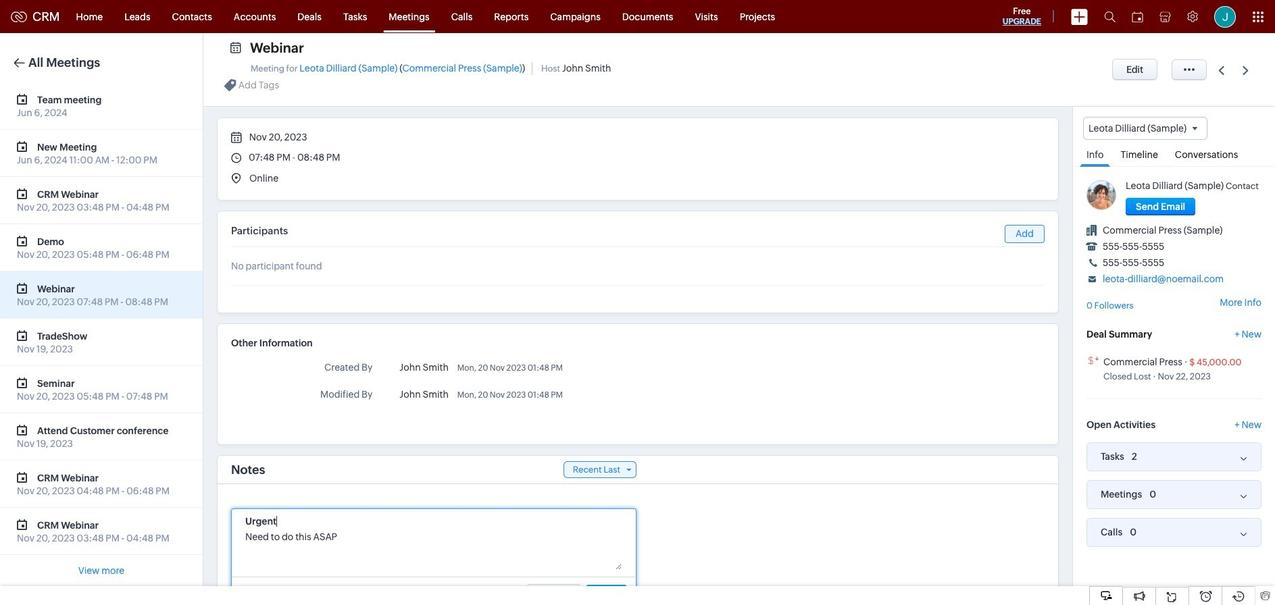 Task type: describe. For each thing, give the bounding box(es) containing it.
Add a title... text field
[[245, 515, 347, 528]]

previous record image
[[1218, 66, 1225, 75]]

Add a note text field
[[245, 530, 622, 570]]

create menu element
[[1063, 0, 1096, 33]]

next record image
[[1243, 66, 1251, 75]]



Task type: vqa. For each thing, say whether or not it's contained in the screenshot.
signals Element
no



Task type: locate. For each thing, give the bounding box(es) containing it.
logo image
[[11, 11, 27, 22]]

search image
[[1104, 11, 1116, 22]]

None field
[[1083, 117, 1208, 140]]

None button
[[1112, 59, 1158, 80], [1126, 198, 1196, 216], [527, 585, 580, 603], [586, 585, 627, 603], [1112, 59, 1158, 80], [1126, 198, 1196, 216], [527, 585, 580, 603], [586, 585, 627, 603]]

profile element
[[1206, 0, 1244, 33]]

profile image
[[1214, 6, 1236, 27]]

search element
[[1096, 0, 1124, 33]]

create menu image
[[1071, 8, 1088, 25]]

calendar image
[[1132, 11, 1143, 22]]



